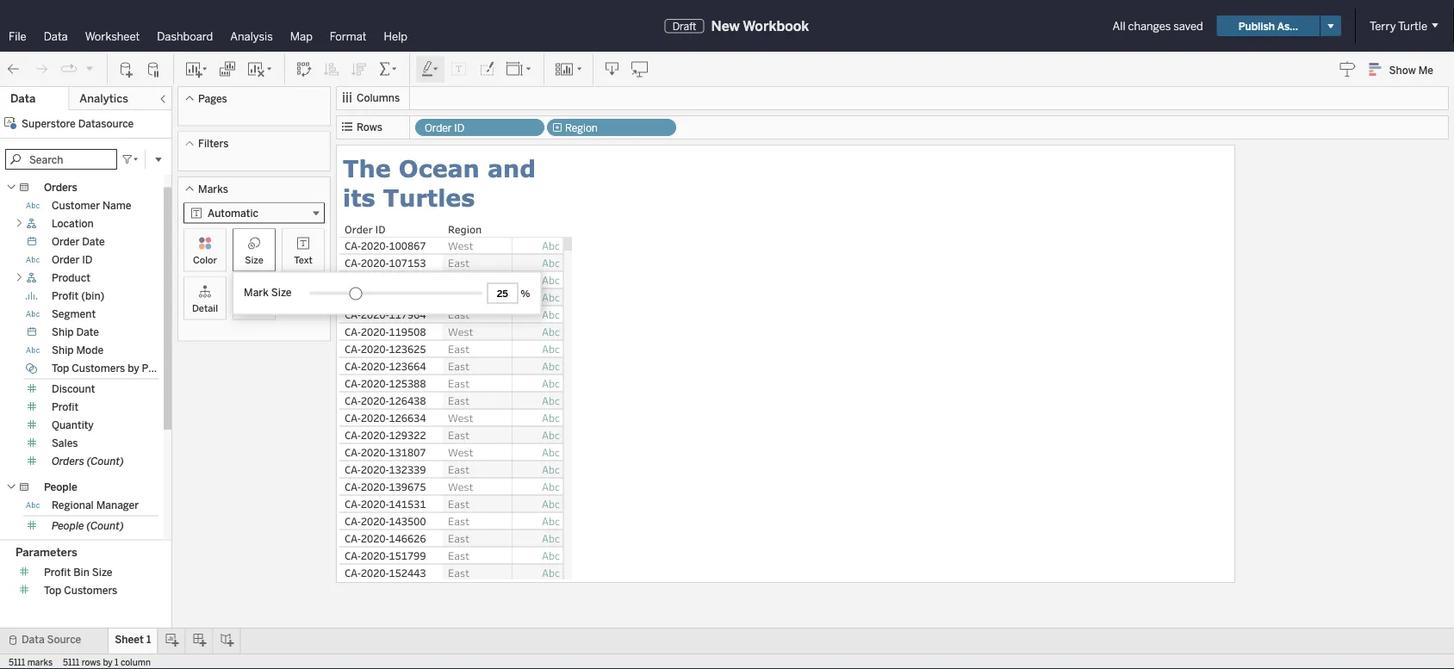 Task type: vqa. For each thing, say whether or not it's contained in the screenshot.
your
no



Task type: locate. For each thing, give the bounding box(es) containing it.
0 vertical spatial people
[[44, 481, 77, 494]]

2 vertical spatial size
[[92, 566, 112, 579]]

1 5111 from the left
[[9, 658, 25, 668]]

parameters
[[16, 545, 77, 559]]

publish your workbook to edit in tableau desktop image
[[632, 61, 649, 78]]

publish
[[1239, 20, 1276, 32]]

0 vertical spatial by
[[128, 362, 139, 375]]

orders for orders
[[44, 181, 77, 194]]

1 right sheet
[[146, 634, 151, 646]]

map
[[290, 29, 313, 43]]

0 vertical spatial id
[[454, 122, 465, 134]]

order id up 'product' in the left of the page
[[52, 254, 93, 266]]

0 horizontal spatial size
[[92, 566, 112, 579]]

1 vertical spatial orders
[[52, 455, 84, 468]]

1 vertical spatial top
[[44, 584, 61, 597]]

ship date
[[52, 326, 99, 339]]

Search text field
[[5, 149, 117, 170]]

top up discount on the left bottom of page
[[52, 362, 69, 375]]

the
[[343, 154, 391, 182]]

discount
[[52, 383, 95, 396]]

ship down the ship date
[[52, 344, 74, 357]]

data
[[44, 29, 68, 43], [10, 92, 36, 106], [22, 634, 44, 646]]

top
[[52, 362, 69, 375], [44, 584, 61, 597]]

order down the location
[[52, 236, 80, 248]]

replay animation image
[[84, 63, 95, 73]]

5111 marks
[[9, 658, 53, 668]]

size up mark
[[245, 254, 264, 266]]

superstore
[[22, 117, 76, 130]]

top down profit bin size at bottom
[[44, 584, 61, 597]]

date up mode at the bottom left of page
[[76, 326, 99, 339]]

%
[[521, 288, 531, 300]]

download image
[[604, 61, 621, 78]]

publish as... button
[[1218, 16, 1320, 36]]

duplicate image
[[219, 61, 236, 78]]

1 left column
[[115, 658, 118, 668]]

1 horizontal spatial 5111
[[63, 658, 80, 668]]

fit image
[[506, 61, 533, 78]]

show/hide cards image
[[555, 61, 583, 78]]

1 vertical spatial (count)
[[87, 520, 124, 533]]

2 ship from the top
[[52, 344, 74, 357]]

format
[[330, 29, 367, 43]]

size right mark
[[271, 286, 292, 299]]

size right bin
[[92, 566, 112, 579]]

color
[[193, 254, 217, 266]]

1 vertical spatial by
[[103, 658, 113, 668]]

2 vertical spatial order
[[52, 254, 80, 266]]

5111 left "marks"
[[9, 658, 25, 668]]

customer
[[52, 200, 100, 212]]

date down the location
[[82, 236, 105, 248]]

customers for top customers
[[64, 584, 117, 597]]

order up 'product' in the left of the page
[[52, 254, 80, 266]]

product
[[52, 272, 90, 284]]

orders for orders (count)
[[52, 455, 84, 468]]

redo image
[[33, 61, 50, 78]]

orders down sales
[[52, 455, 84, 468]]

source
[[47, 634, 81, 646]]

1
[[146, 634, 151, 646], [115, 658, 118, 668]]

all
[[1113, 19, 1126, 33]]

2 (count) from the top
[[87, 520, 124, 533]]

0 horizontal spatial 1
[[115, 658, 118, 668]]

order
[[425, 122, 452, 134], [52, 236, 80, 248], [52, 254, 80, 266]]

saved
[[1174, 19, 1204, 33]]

(count) up regional manager
[[87, 455, 124, 468]]

bin
[[73, 566, 90, 579]]

order id
[[425, 122, 465, 134], [52, 254, 93, 266]]

0 horizontal spatial by
[[103, 658, 113, 668]]

profit bin size
[[44, 566, 112, 579]]

profit
[[52, 290, 79, 303], [142, 362, 169, 375], [52, 401, 79, 414], [44, 566, 71, 579]]

date
[[82, 236, 105, 248], [76, 326, 99, 339]]

data down undo icon
[[10, 92, 36, 106]]

people for people
[[44, 481, 77, 494]]

people up regional
[[44, 481, 77, 494]]

me
[[1419, 64, 1434, 76]]

profit for profit bin size
[[44, 566, 71, 579]]

id down order date
[[82, 254, 93, 266]]

date for order date
[[82, 236, 105, 248]]

ship down segment
[[52, 326, 74, 339]]

show
[[1390, 64, 1417, 76]]

sales
[[52, 437, 78, 450]]

0 vertical spatial date
[[82, 236, 105, 248]]

by for profit
[[128, 362, 139, 375]]

help
[[384, 29, 408, 43]]

1 horizontal spatial size
[[245, 254, 264, 266]]

terry
[[1370, 19, 1397, 33]]

0 vertical spatial order id
[[425, 122, 465, 134]]

1 (count) from the top
[[87, 455, 124, 468]]

show labels image
[[451, 61, 468, 78]]

orders
[[44, 181, 77, 194], [52, 455, 84, 468]]

1 vertical spatial order id
[[52, 254, 93, 266]]

worksheet
[[85, 29, 140, 43]]

new workbook
[[711, 18, 810, 34]]

1 vertical spatial customers
[[64, 584, 117, 597]]

analytics
[[80, 92, 128, 106]]

top for top customers by profit
[[52, 362, 69, 375]]

sort descending image
[[351, 61, 368, 78]]

order id up the ocean
[[425, 122, 465, 134]]

size
[[245, 254, 264, 266], [271, 286, 292, 299], [92, 566, 112, 579]]

1 vertical spatial size
[[271, 286, 292, 299]]

2 5111 from the left
[[63, 658, 80, 668]]

0 vertical spatial orders
[[44, 181, 77, 194]]

1 vertical spatial ship
[[52, 344, 74, 357]]

(count)
[[87, 455, 124, 468], [87, 520, 124, 533]]

name
[[103, 200, 131, 212]]

date for ship date
[[76, 326, 99, 339]]

0 vertical spatial customers
[[72, 362, 125, 375]]

regional manager
[[52, 499, 139, 512]]

people
[[44, 481, 77, 494], [52, 520, 84, 533]]

1 horizontal spatial order id
[[425, 122, 465, 134]]

1 vertical spatial date
[[76, 326, 99, 339]]

id
[[454, 122, 465, 134], [82, 254, 93, 266]]

customers down bin
[[64, 584, 117, 597]]

id up the ocean
[[454, 122, 465, 134]]

0 horizontal spatial id
[[82, 254, 93, 266]]

data up replay animation image
[[44, 29, 68, 43]]

all changes saved
[[1113, 19, 1204, 33]]

people down regional
[[52, 520, 84, 533]]

0 vertical spatial 1
[[146, 634, 151, 646]]

segment
[[52, 308, 96, 321]]

orders (count)
[[52, 455, 124, 468]]

customers
[[72, 362, 125, 375], [64, 584, 117, 597]]

1 ship from the top
[[52, 326, 74, 339]]

0 vertical spatial top
[[52, 362, 69, 375]]

draft
[[673, 20, 697, 32]]

order up the ocean
[[425, 122, 452, 134]]

1 horizontal spatial 1
[[146, 634, 151, 646]]

location
[[52, 218, 94, 230]]

by
[[128, 362, 139, 375], [103, 658, 113, 668]]

highlight image
[[421, 61, 440, 78]]

ship
[[52, 326, 74, 339], [52, 344, 74, 357]]

(bin)
[[81, 290, 105, 303]]

5111
[[9, 658, 25, 668], [63, 658, 80, 668]]

orders up customer
[[44, 181, 77, 194]]

analysis
[[230, 29, 273, 43]]

5111 left "rows"
[[63, 658, 80, 668]]

data guide image
[[1340, 60, 1357, 78]]

0 horizontal spatial 5111
[[9, 658, 25, 668]]

order date
[[52, 236, 105, 248]]

Mark Size text field
[[487, 283, 518, 304]]

1 horizontal spatial by
[[128, 362, 139, 375]]

1 vertical spatial 1
[[115, 658, 118, 668]]

superstore datasource
[[22, 117, 134, 130]]

customers down mode at the bottom left of page
[[72, 362, 125, 375]]

1 vertical spatial people
[[52, 520, 84, 533]]

(count) down regional manager
[[87, 520, 124, 533]]

replay animation image
[[60, 61, 78, 78]]

new worksheet image
[[184, 61, 209, 78]]

0 vertical spatial ship
[[52, 326, 74, 339]]

0 vertical spatial (count)
[[87, 455, 124, 468]]

data up 5111 marks
[[22, 634, 44, 646]]

quantity
[[52, 419, 94, 432]]



Task type: describe. For each thing, give the bounding box(es) containing it.
ship for ship date
[[52, 326, 74, 339]]

region
[[565, 122, 598, 134]]

(count) for people (count)
[[87, 520, 124, 533]]

new
[[711, 18, 740, 34]]

ship mode
[[52, 344, 104, 357]]

its
[[343, 183, 375, 211]]

1 horizontal spatial id
[[454, 122, 465, 134]]

Mark Size range field
[[310, 285, 482, 295]]

show me button
[[1362, 56, 1450, 83]]

sheet
[[115, 634, 144, 646]]

0 horizontal spatial order id
[[52, 254, 93, 266]]

swap rows and columns image
[[296, 61, 313, 78]]

marks
[[198, 183, 228, 195]]

rows
[[357, 121, 383, 134]]

changes
[[1129, 19, 1171, 33]]

people (count)
[[52, 520, 124, 533]]

rows
[[82, 658, 101, 668]]

5111 rows by 1 column
[[63, 658, 151, 668]]

profit for profit (bin)
[[52, 290, 79, 303]]

5111 for 5111 rows by 1 column
[[63, 658, 80, 668]]

marks. press enter to open the view data window.. use arrow keys to navigate data visualization elements. image
[[512, 237, 565, 670]]

workbook
[[743, 18, 810, 34]]

text
[[294, 254, 313, 266]]

undo image
[[5, 61, 22, 78]]

(count) for orders (count)
[[87, 455, 124, 468]]

1 vertical spatial order
[[52, 236, 80, 248]]

0 vertical spatial data
[[44, 29, 68, 43]]

manager
[[96, 499, 139, 512]]

and
[[488, 154, 536, 182]]

1 vertical spatial data
[[10, 92, 36, 106]]

tables
[[16, 161, 50, 175]]

show me
[[1390, 64, 1434, 76]]

clear sheet image
[[246, 61, 274, 78]]

marks
[[27, 658, 53, 668]]

ocean
[[399, 154, 480, 182]]

mark
[[244, 286, 269, 299]]

datasource
[[78, 117, 134, 130]]

mark size
[[244, 286, 292, 299]]

customers for top customers by profit
[[72, 362, 125, 375]]

file
[[9, 29, 26, 43]]

by for 1
[[103, 658, 113, 668]]

format workbook image
[[478, 61, 496, 78]]

customer name
[[52, 200, 131, 212]]

turtles
[[383, 183, 475, 211]]

2 horizontal spatial size
[[271, 286, 292, 299]]

2 vertical spatial data
[[22, 634, 44, 646]]

column
[[121, 658, 151, 668]]

top customers by profit
[[52, 362, 169, 375]]

sort ascending image
[[323, 61, 340, 78]]

ship for ship mode
[[52, 344, 74, 357]]

collapse image
[[158, 94, 168, 104]]

5111 for 5111 marks
[[9, 658, 25, 668]]

profit for profit
[[52, 401, 79, 414]]

the ocean and its turtles
[[343, 154, 544, 211]]

terry turtle
[[1370, 19, 1428, 33]]

new data source image
[[118, 61, 135, 78]]

regional
[[52, 499, 94, 512]]

mode
[[76, 344, 104, 357]]

top customers
[[44, 584, 117, 597]]

detail
[[192, 303, 218, 314]]

as...
[[1278, 20, 1299, 32]]

0 vertical spatial size
[[245, 254, 264, 266]]

dashboard
[[157, 29, 213, 43]]

pages
[[198, 92, 227, 105]]

sheet 1
[[115, 634, 151, 646]]

people for people (count)
[[52, 520, 84, 533]]

1 vertical spatial id
[[82, 254, 93, 266]]

turtle
[[1399, 19, 1428, 33]]

totals image
[[378, 61, 399, 78]]

tooltip
[[239, 303, 269, 314]]

filters
[[198, 137, 229, 150]]

data source
[[22, 634, 81, 646]]

pause auto updates image
[[146, 61, 163, 78]]

columns
[[357, 92, 400, 104]]

top for top customers
[[44, 584, 61, 597]]

profit (bin)
[[52, 290, 105, 303]]

0 vertical spatial order
[[425, 122, 452, 134]]

publish as...
[[1239, 20, 1299, 32]]



